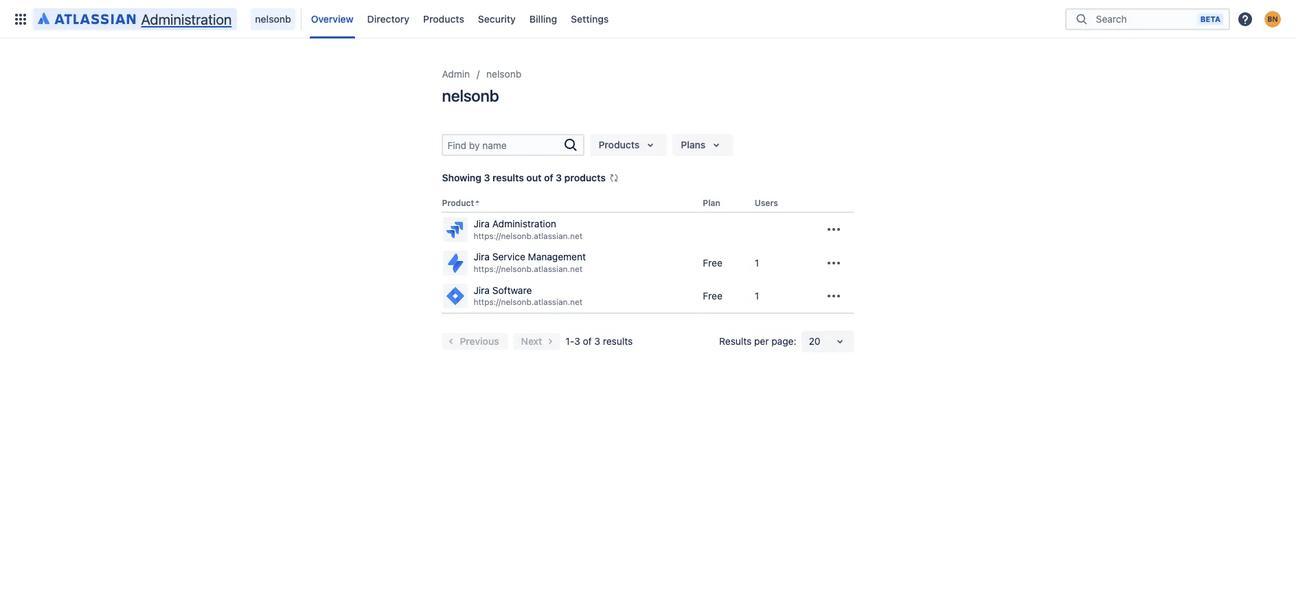 Task type: vqa. For each thing, say whether or not it's contained in the screenshot.
top 'Free'
yes



Task type: locate. For each thing, give the bounding box(es) containing it.
products for products 'popup button'
[[599, 139, 640, 150]]

1 vertical spatial jira
[[474, 251, 490, 263]]

2 vertical spatial https://nelsonb.atlassian.net
[[474, 297, 583, 307]]

2 jira from the top
[[474, 251, 490, 263]]

1 vertical spatial 1
[[755, 290, 759, 301]]

1 vertical spatial free
[[703, 290, 723, 301]]

2 https://nelsonb.atlassian.net from the top
[[474, 264, 583, 274]]

1 horizontal spatial administration
[[492, 218, 556, 230]]

0 vertical spatial jira
[[474, 218, 490, 230]]

1 vertical spatial products
[[599, 139, 640, 150]]

of right out
[[544, 172, 553, 183]]

nelsonb link right the "admin" link
[[486, 66, 522, 82]]

1 vertical spatial administration
[[492, 218, 556, 230]]

results
[[493, 172, 524, 183], [603, 335, 633, 347]]

nelsonb
[[255, 13, 291, 24], [486, 68, 522, 80], [442, 86, 499, 105]]

free down plan
[[703, 257, 723, 268]]

https://nelsonb.atlassian.net for jira administration
[[474, 231, 583, 241]]

overview
[[311, 13, 354, 24]]

0 vertical spatial https://nelsonb.atlassian.net
[[474, 231, 583, 241]]

products left security
[[423, 13, 464, 24]]

atlassian image
[[38, 10, 136, 26], [38, 10, 136, 26]]

jira service management image
[[445, 252, 467, 274]]

2 vertical spatial jira
[[474, 284, 490, 296]]

nelsonb right "admin"
[[486, 68, 522, 80]]

results left out
[[493, 172, 524, 183]]

0 vertical spatial of
[[544, 172, 553, 183]]

jira right jira service management image
[[474, 251, 490, 263]]

1 https://nelsonb.atlassian.net from the top
[[474, 231, 583, 241]]

management
[[528, 251, 586, 263]]

3 jira from the top
[[474, 284, 490, 296]]

nelsonb link
[[251, 8, 295, 30], [486, 66, 522, 82]]

https://nelsonb.atlassian.net up jira service management https://nelsonb.atlassian.net
[[474, 231, 583, 241]]

results per page:
[[719, 335, 796, 347]]

0 vertical spatial 1
[[755, 257, 759, 268]]

plan
[[703, 198, 720, 208]]

1 1 from the top
[[755, 257, 759, 268]]

jira administration image
[[445, 219, 467, 241]]

jira left software at left top
[[474, 284, 490, 296]]

1 vertical spatial nelsonb link
[[486, 66, 522, 82]]

jira right jira administration icon
[[474, 218, 490, 230]]

products up the refresh image
[[599, 139, 640, 150]]

free
[[703, 257, 723, 268], [703, 290, 723, 301]]

3
[[484, 172, 490, 183], [556, 172, 562, 183], [574, 335, 580, 347], [594, 335, 600, 347]]

1 down users in the top of the page
[[755, 257, 759, 268]]

products
[[423, 13, 464, 24], [599, 139, 640, 150]]

https://nelsonb.atlassian.net inside jira service management https://nelsonb.atlassian.net
[[474, 264, 583, 274]]

results right 1-
[[603, 335, 633, 347]]

products link
[[419, 8, 468, 30]]

of
[[544, 172, 553, 183], [583, 335, 592, 347]]

directory link
[[363, 8, 414, 30]]

3 https://nelsonb.atlassian.net from the top
[[474, 297, 583, 307]]

1-
[[566, 335, 574, 347]]

jira software image
[[445, 285, 467, 307], [445, 285, 467, 307]]

1
[[755, 257, 759, 268], [755, 290, 759, 301]]

1 horizontal spatial products
[[599, 139, 640, 150]]

global navigation element
[[8, 0, 1065, 38]]

products inside global navigation element
[[423, 13, 464, 24]]

2 1 from the top
[[755, 290, 759, 301]]

1 horizontal spatial nelsonb link
[[486, 66, 522, 82]]

jira for jira software
[[474, 284, 490, 296]]

1 jira from the top
[[474, 218, 490, 230]]

0 vertical spatial results
[[493, 172, 524, 183]]

of right 1-
[[583, 335, 592, 347]]

jira inside jira administration https://nelsonb.atlassian.net
[[474, 218, 490, 230]]

0 horizontal spatial of
[[544, 172, 553, 183]]

1-3 of 3 results
[[566, 335, 633, 347]]

1 vertical spatial results
[[603, 335, 633, 347]]

software
[[492, 284, 532, 296]]

https://nelsonb.atlassian.net
[[474, 231, 583, 241], [474, 264, 583, 274], [474, 297, 583, 307]]

0 vertical spatial administration
[[141, 11, 232, 27]]

products inside 'popup button'
[[599, 139, 640, 150]]

free up the 'results'
[[703, 290, 723, 301]]

0 vertical spatial products
[[423, 13, 464, 24]]

jira inside jira service management https://nelsonb.atlassian.net
[[474, 251, 490, 263]]

nelsonb down the "admin" link
[[442, 86, 499, 105]]

1 up results per page:
[[755, 290, 759, 301]]

administration
[[141, 11, 232, 27], [492, 218, 556, 230]]

admin
[[442, 68, 470, 80]]

Search field
[[1092, 7, 1198, 31]]

previous image
[[443, 333, 460, 350]]

0 horizontal spatial results
[[493, 172, 524, 183]]

jira service management https://nelsonb.atlassian.net
[[474, 251, 586, 274]]

1 horizontal spatial of
[[583, 335, 592, 347]]

nelsonb left overview
[[255, 13, 291, 24]]

20
[[809, 335, 821, 347]]

1 horizontal spatial results
[[603, 335, 633, 347]]

https://nelsonb.atlassian.net down 'service'
[[474, 264, 583, 274]]

users
[[755, 198, 778, 208]]

beta
[[1201, 14, 1221, 23]]

results
[[719, 335, 752, 347]]

0 horizontal spatial nelsonb link
[[251, 8, 295, 30]]

0 vertical spatial free
[[703, 257, 723, 268]]

3 right next image
[[574, 335, 580, 347]]

0 vertical spatial nelsonb
[[255, 13, 291, 24]]

1 free from the top
[[703, 257, 723, 268]]

https://nelsonb.atlassian.net down software at left top
[[474, 297, 583, 307]]

plans
[[681, 139, 706, 150]]

0 horizontal spatial products
[[423, 13, 464, 24]]

refresh image
[[609, 172, 620, 183]]

administration inside the administration link
[[141, 11, 232, 27]]

0 vertical spatial nelsonb link
[[251, 8, 295, 30]]

0 horizontal spatial administration
[[141, 11, 232, 27]]

nelsonb link left overview link
[[251, 8, 295, 30]]

https://nelsonb.atlassian.net for jira software
[[474, 297, 583, 307]]

jira inside jira software https://nelsonb.atlassian.net
[[474, 284, 490, 296]]

administration link
[[33, 8, 237, 30]]

next image
[[542, 333, 559, 350]]

1 vertical spatial https://nelsonb.atlassian.net
[[474, 264, 583, 274]]

1 for https://nelsonb.atlassian.net
[[755, 290, 759, 301]]

jira
[[474, 218, 490, 230], [474, 251, 490, 263], [474, 284, 490, 296]]

2 free from the top
[[703, 290, 723, 301]]

settings
[[571, 13, 609, 24]]

jira for jira administration
[[474, 218, 490, 230]]



Task type: describe. For each thing, give the bounding box(es) containing it.
admin link
[[442, 66, 470, 82]]

plans button
[[673, 134, 733, 156]]

page:
[[772, 335, 796, 347]]

jira administration https://nelsonb.atlassian.net
[[474, 218, 583, 241]]

out
[[526, 172, 542, 183]]

free for management
[[703, 257, 723, 268]]

overview link
[[307, 8, 358, 30]]

1 vertical spatial nelsonb
[[486, 68, 522, 80]]

1 for management
[[755, 257, 759, 268]]

jira software https://nelsonb.atlassian.net
[[474, 284, 583, 307]]

jira service management image
[[445, 252, 467, 274]]

search icon image
[[1074, 12, 1090, 26]]

jira for jira service management
[[474, 251, 490, 263]]

2 vertical spatial nelsonb
[[442, 86, 499, 105]]

help icon image
[[1237, 11, 1254, 27]]

showing
[[442, 172, 482, 183]]

Search text field
[[443, 135, 563, 155]]

open image
[[832, 333, 849, 350]]

products for products link
[[423, 13, 464, 24]]

billing link
[[525, 8, 561, 30]]

account image
[[1265, 11, 1281, 27]]

administration inside jira administration https://nelsonb.atlassian.net
[[492, 218, 556, 230]]

service
[[492, 251, 525, 263]]

settings link
[[567, 8, 613, 30]]

per
[[754, 335, 769, 347]]

nelsonb inside global navigation element
[[255, 13, 291, 24]]

1 vertical spatial of
[[583, 335, 592, 347]]

billing
[[530, 13, 557, 24]]

appswitcher icon image
[[12, 11, 29, 27]]

security link
[[474, 8, 520, 30]]

products
[[564, 172, 606, 183]]

3 right 1-
[[594, 335, 600, 347]]

product
[[442, 198, 474, 208]]

free for https://nelsonb.atlassian.net
[[703, 290, 723, 301]]

search image
[[563, 137, 579, 153]]

showing 3 results out of 3 products
[[442, 172, 606, 183]]

security
[[478, 13, 516, 24]]

jira administration image
[[445, 219, 467, 241]]

directory
[[367, 13, 410, 24]]

products button
[[590, 134, 667, 156]]

administration banner
[[0, 0, 1296, 38]]

3 right showing
[[484, 172, 490, 183]]

3 right out
[[556, 172, 562, 183]]



